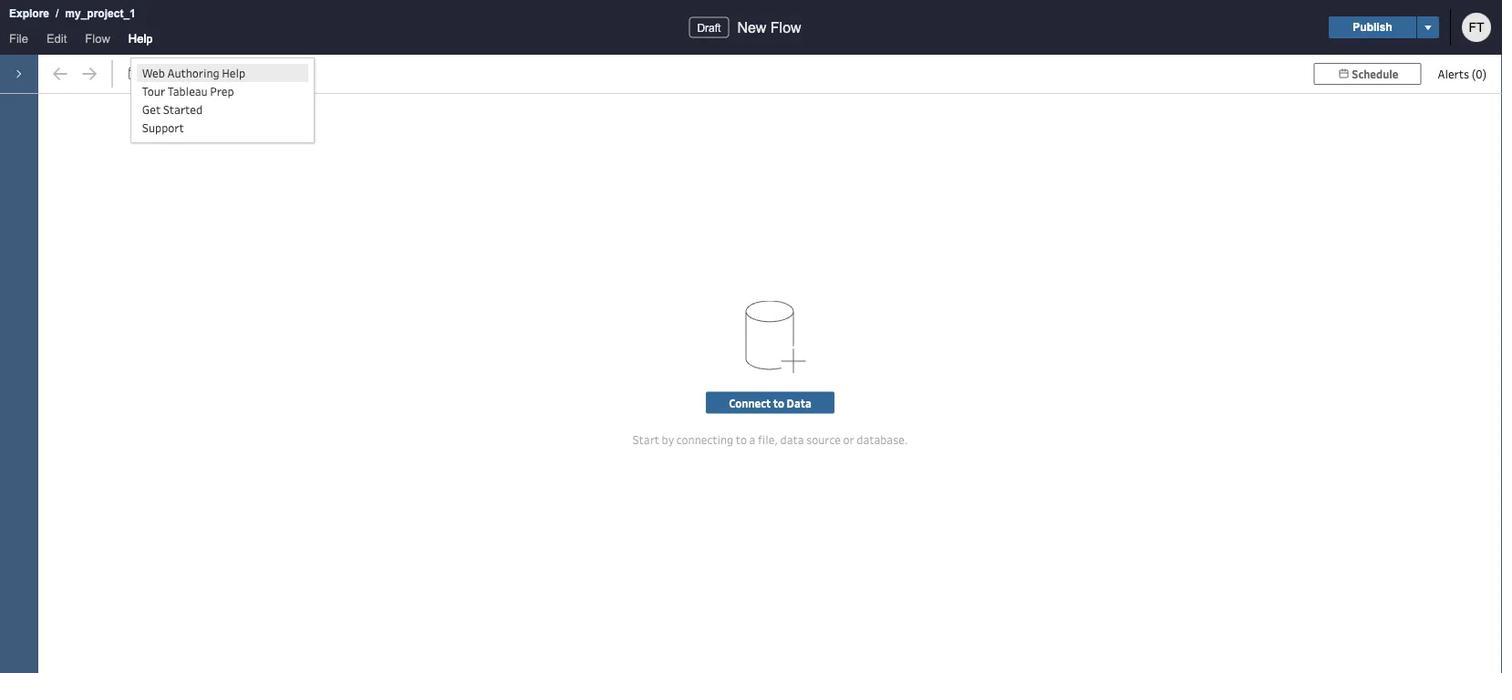 Task type: describe. For each thing, give the bounding box(es) containing it.
publish button
[[1329, 16, 1417, 38]]

start
[[633, 432, 660, 447]]

menu containing web authoring help
[[131, 58, 314, 142]]

or
[[843, 432, 854, 447]]

to inside button
[[773, 395, 784, 410]]

data
[[781, 432, 804, 447]]

file button
[[0, 28, 37, 55]]

explore
[[9, 7, 49, 20]]

ft
[[1469, 20, 1485, 34]]

connect
[[729, 395, 771, 410]]

publish
[[1353, 21, 1393, 33]]

add an output step to run the flow image
[[196, 60, 224, 88]]

help inside web authoring help tour tableau prep get started support
[[222, 65, 246, 80]]

edit button
[[37, 28, 76, 55]]

connect to data
[[729, 395, 812, 410]]

prep
[[210, 83, 234, 99]]

new
[[737, 19, 767, 36]]

a
[[749, 432, 756, 447]]

file,
[[758, 432, 778, 447]]

edit
[[46, 31, 67, 45]]

alerts (0)
[[1438, 66, 1487, 81]]

help inside popup button
[[128, 31, 153, 45]]

file
[[9, 31, 28, 45]]

web
[[142, 65, 165, 80]]

ft button
[[1462, 13, 1492, 42]]

data
[[787, 395, 812, 410]]

new flow
[[737, 19, 802, 36]]

flow inside popup button
[[85, 31, 110, 45]]

support
[[142, 120, 184, 135]]

tour
[[142, 83, 165, 99]]

alerts
[[1438, 66, 1470, 81]]



Task type: vqa. For each thing, say whether or not it's contained in the screenshot.
Project A IMAGE
no



Task type: locate. For each thing, give the bounding box(es) containing it.
1 horizontal spatial help
[[222, 65, 246, 80]]

help
[[128, 31, 153, 45], [222, 65, 246, 80]]

1 vertical spatial to
[[736, 432, 747, 447]]

connecting
[[677, 432, 734, 447]]

flow down "my_project_1" link
[[85, 31, 110, 45]]

flow button
[[76, 28, 119, 55]]

(0)
[[1472, 66, 1487, 81]]

draft
[[697, 21, 721, 34]]

connect to data button
[[706, 392, 834, 414]]

explore / my_project_1
[[9, 7, 136, 20]]

explore link
[[8, 5, 50, 23]]

0 horizontal spatial help
[[128, 31, 153, 45]]

to left a
[[736, 432, 747, 447]]

help up web
[[128, 31, 153, 45]]

web authoring help menu item
[[137, 64, 308, 82]]

1 horizontal spatial flow
[[771, 19, 802, 36]]

0 horizontal spatial flow
[[85, 31, 110, 45]]

help up prep
[[222, 65, 246, 80]]

schedule button
[[1314, 63, 1422, 85]]

by
[[662, 432, 674, 447]]

flow right new
[[771, 19, 802, 36]]

0 vertical spatial help
[[128, 31, 153, 45]]

help button
[[119, 28, 162, 55]]

get
[[142, 102, 161, 117]]

to left data
[[773, 395, 784, 410]]

1 horizontal spatial to
[[773, 395, 784, 410]]

web authoring help tour tableau prep get started support
[[142, 65, 246, 135]]

menu
[[131, 58, 314, 142]]

1 vertical spatial help
[[222, 65, 246, 80]]

0 horizontal spatial to
[[736, 432, 747, 447]]

started
[[163, 102, 203, 117]]

0 vertical spatial to
[[773, 395, 784, 410]]

authoring
[[167, 65, 220, 80]]

flow
[[771, 19, 802, 36], [85, 31, 110, 45]]

my_project_1
[[65, 7, 136, 20]]

my_project_1 link
[[64, 5, 137, 23]]

to
[[773, 395, 784, 410], [736, 432, 747, 447]]

start by connecting to a file, data source or database.
[[633, 432, 908, 447]]

tableau
[[168, 83, 208, 99]]

no refreshes available image
[[167, 60, 194, 88]]

source
[[807, 432, 841, 447]]

schedule
[[1352, 67, 1399, 81]]

/
[[56, 7, 59, 20]]

database.
[[857, 432, 908, 447]]



